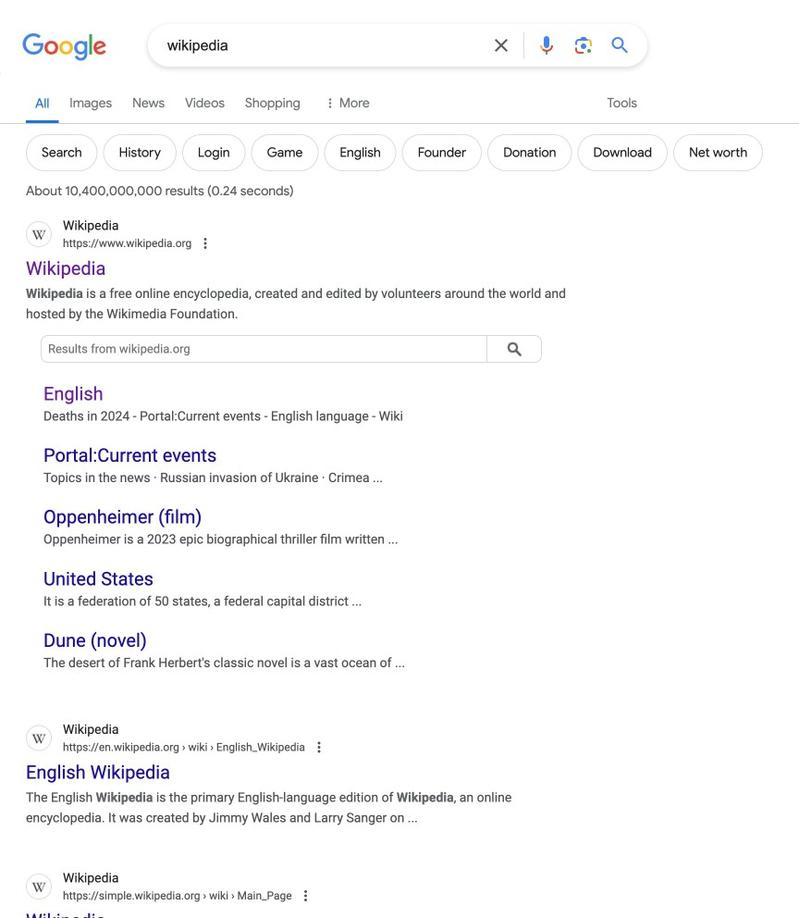 Task type: locate. For each thing, give the bounding box(es) containing it.
None search field
[[0, 23, 648, 67]]

None text field
[[63, 235, 192, 252], [63, 739, 305, 756], [63, 888, 292, 904], [63, 235, 192, 252], [63, 739, 305, 756], [63, 888, 292, 904]]

None text field
[[179, 741, 305, 754], [200, 890, 292, 903], [179, 741, 305, 754], [200, 890, 292, 903]]

google image
[[22, 33, 107, 61]]



Task type: vqa. For each thing, say whether or not it's contained in the screenshot.
"Results from wikipedia.org" text field
yes



Task type: describe. For each thing, give the bounding box(es) containing it.
Results from wikipedia.org text field
[[41, 335, 488, 363]]

search by image image
[[573, 34, 595, 56]]

Search text field
[[168, 35, 479, 58]]

search icon image
[[501, 335, 528, 363]]

search by voice image
[[536, 34, 558, 56]]



